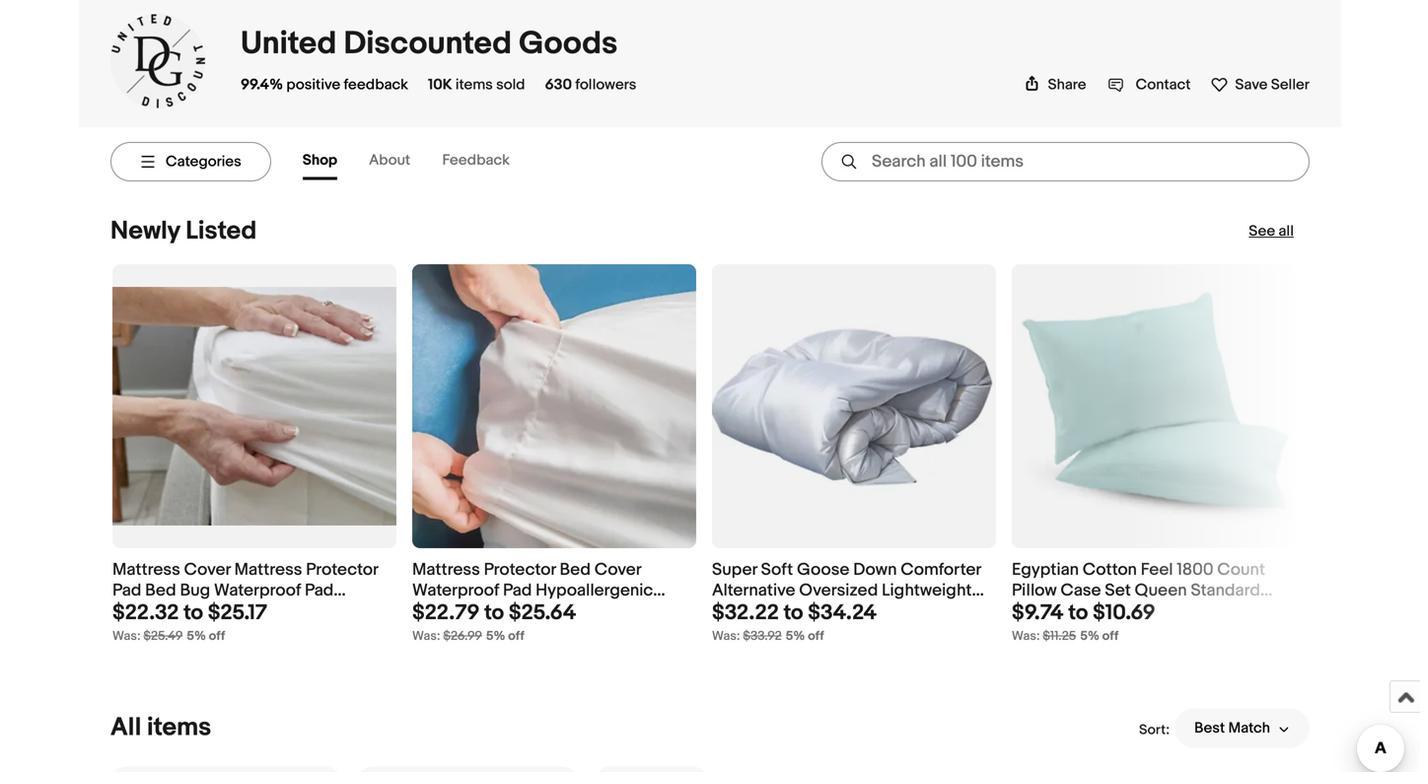 Task type: locate. For each thing, give the bounding box(es) containing it.
4 was: from the left
[[1012, 629, 1041, 644]]

waterproof right bug
[[214, 580, 301, 601]]

was: down the deep on the left bottom of page
[[412, 629, 441, 644]]

pillow
[[1012, 580, 1057, 601]]

pad
[[112, 580, 141, 601], [305, 580, 334, 601], [503, 580, 532, 601], [234, 601, 263, 622]]

save
[[1236, 76, 1268, 94]]

0 horizontal spatial hypoallergenic
[[112, 601, 230, 622]]

1 mattress from the left
[[112, 560, 180, 581]]

sizes
[[540, 601, 581, 622]]

1 to from the left
[[184, 601, 203, 626]]

mattress
[[112, 560, 180, 581], [234, 560, 302, 581], [412, 560, 480, 581]]

set
[[1106, 580, 1132, 601]]

to inside $9.74 to $10.69 was: $11.25 5% off
[[1069, 601, 1089, 626]]

was: inside $22.79 to $25.64 was: $26.99 5% off
[[412, 629, 441, 644]]

feedback
[[443, 151, 510, 169]]

off
[[209, 629, 225, 644], [508, 629, 525, 644], [808, 629, 825, 644], [1103, 629, 1119, 644]]

5% down pillowcase
[[1081, 629, 1100, 644]]

sold
[[496, 76, 525, 94]]

$10.69
[[1093, 601, 1156, 626]]

2 cover from the left
[[595, 560, 641, 581]]

bed
[[560, 560, 591, 581], [145, 580, 176, 601]]

waterproof up $26.99
[[412, 580, 499, 601]]

1 waterproof from the left
[[214, 580, 301, 601]]

5% inside $22.32 to $25.17 was: $25.49 5% off
[[187, 629, 206, 644]]

items for all
[[147, 713, 211, 744]]

mattress up the deep on the left bottom of page
[[412, 560, 480, 581]]

queen
[[1135, 580, 1188, 601]]

off down $25.17
[[209, 629, 225, 644]]

waterproof
[[214, 580, 301, 601], [412, 580, 499, 601]]

was: for $9.74
[[1012, 629, 1041, 644]]

1 was: from the left
[[112, 629, 141, 644]]

2 protector from the left
[[484, 560, 556, 581]]

hypoallergenic inside the mattress cover mattress protector pad bed bug waterproof pad hypoallergenic pad
[[112, 601, 230, 622]]

categories button
[[111, 142, 271, 182]]

was: for $22.32
[[112, 629, 141, 644]]

1 horizontal spatial protector
[[484, 560, 556, 581]]

best
[[1195, 720, 1226, 738]]

0 vertical spatial all
[[516, 601, 536, 622]]

feedback
[[344, 76, 408, 94]]

super
[[712, 560, 758, 581]]

5% right $33.92
[[786, 629, 806, 644]]

5% for $10.69
[[1081, 629, 1100, 644]]

to
[[184, 601, 203, 626], [485, 601, 504, 626], [784, 601, 804, 626], [1069, 601, 1089, 626]]

all
[[516, 601, 536, 622], [111, 713, 141, 744]]

to down the soft
[[784, 601, 804, 626]]

$32.22
[[712, 601, 779, 626]]

0 horizontal spatial protector
[[306, 560, 378, 581]]

630 followers
[[545, 76, 637, 94]]

to inside $32.22 to $34.24 was: $33.92 5% off
[[784, 601, 804, 626]]

2 horizontal spatial mattress
[[412, 560, 480, 581]]

share button
[[1025, 76, 1087, 94]]

super soft goose down comforter alternative oversized lightweight white
[[712, 560, 981, 622]]

oversized
[[800, 580, 878, 601]]

0 horizontal spatial all
[[111, 713, 141, 744]]

was: down '$22.32' on the bottom left of page
[[112, 629, 141, 644]]

3 mattress from the left
[[412, 560, 480, 581]]

newly
[[111, 216, 180, 247]]

3 was: from the left
[[712, 629, 741, 644]]

off inside $22.32 to $25.17 was: $25.49 5% off
[[209, 629, 225, 644]]

united discounted goods
[[241, 25, 618, 63]]

about
[[369, 151, 411, 169]]

alternative
[[712, 580, 796, 601]]

mattress up '$22.32' on the bottom left of page
[[112, 560, 180, 581]]

5% inside $9.74 to $10.69 was: $11.25 5% off
[[1081, 629, 1100, 644]]

best match
[[1195, 720, 1271, 738]]

bed up sizes
[[560, 560, 591, 581]]

off inside $32.22 to $34.24 was: $33.92 5% off
[[808, 629, 825, 644]]

off for $25.64
[[508, 629, 525, 644]]

0 horizontal spatial mattress
[[112, 560, 180, 581]]

1800
[[1178, 560, 1214, 581]]

3 5% from the left
[[786, 629, 806, 644]]

was: down king
[[1012, 629, 1041, 644]]

off inside $22.79 to $25.64 was: $26.99 5% off
[[508, 629, 525, 644]]

2 mattress from the left
[[234, 560, 302, 581]]

pad inside mattress protector bed cover waterproof pad hypoallergenic deep pocket all sizes
[[503, 580, 532, 601]]

3 off from the left
[[808, 629, 825, 644]]

5% down "pocket"
[[486, 629, 506, 644]]

0 horizontal spatial items
[[147, 713, 211, 744]]

bed left bug
[[145, 580, 176, 601]]

cotton
[[1083, 560, 1138, 581]]

hypoallergenic inside mattress protector bed cover waterproof pad hypoallergenic deep pocket all sizes
[[536, 580, 653, 601]]

positive
[[287, 76, 341, 94]]

to inside $22.32 to $25.17 was: $25.49 5% off
[[184, 601, 203, 626]]

0 horizontal spatial waterproof
[[214, 580, 301, 601]]

items down $25.49
[[147, 713, 211, 744]]

all items
[[111, 713, 211, 744]]

1 cover from the left
[[184, 560, 231, 581]]

to inside $22.79 to $25.64 was: $26.99 5% off
[[485, 601, 504, 626]]

0 horizontal spatial cover
[[184, 560, 231, 581]]

2 to from the left
[[485, 601, 504, 626]]

to up $11.25
[[1069, 601, 1089, 626]]

5%
[[187, 629, 206, 644], [486, 629, 506, 644], [786, 629, 806, 644], [1081, 629, 1100, 644]]

cover inside mattress protector bed cover waterproof pad hypoallergenic deep pocket all sizes
[[595, 560, 641, 581]]

5% inside $32.22 to $34.24 was: $33.92 5% off
[[786, 629, 806, 644]]

1 off from the left
[[209, 629, 225, 644]]

bed inside the mattress cover mattress protector pad bed bug waterproof pad hypoallergenic pad
[[145, 580, 176, 601]]

to right $22.79
[[485, 601, 504, 626]]

$22.32 to $25.17 was: $25.49 5% off
[[112, 601, 267, 644]]

waterproof inside the mattress cover mattress protector pad bed bug waterproof pad hypoallergenic pad
[[214, 580, 301, 601]]

mattress for $22.32
[[112, 560, 180, 581]]

down
[[854, 560, 897, 581]]

save seller button
[[1211, 72, 1310, 94]]

comforter
[[901, 560, 981, 581]]

$34.24
[[808, 601, 877, 626]]

off for $25.17
[[209, 629, 225, 644]]

see all
[[1250, 222, 1295, 240]]

was:
[[112, 629, 141, 644], [412, 629, 441, 644], [712, 629, 741, 644], [1012, 629, 1041, 644]]

united discounted goods link
[[241, 25, 618, 63]]

mattress up $25.17
[[234, 560, 302, 581]]

1 horizontal spatial mattress
[[234, 560, 302, 581]]

was: inside $22.32 to $25.17 was: $25.49 5% off
[[112, 629, 141, 644]]

protector
[[306, 560, 378, 581], [484, 560, 556, 581]]

4 5% from the left
[[1081, 629, 1100, 644]]

2 waterproof from the left
[[412, 580, 499, 601]]

2 5% from the left
[[486, 629, 506, 644]]

1 horizontal spatial items
[[456, 76, 493, 94]]

$25.49
[[143, 629, 183, 644]]

0 horizontal spatial bed
[[145, 580, 176, 601]]

to for $9.74
[[1069, 601, 1089, 626]]

egyptian
[[1012, 560, 1080, 581]]

3 to from the left
[[784, 601, 804, 626]]

off down $34.24 at the bottom right of the page
[[808, 629, 825, 644]]

shop
[[303, 151, 338, 169]]

1 protector from the left
[[306, 560, 378, 581]]

5% for $25.17
[[187, 629, 206, 644]]

1 5% from the left
[[187, 629, 206, 644]]

egyptian cotton feel 1800 count pillow case set queen standard king pillowcase button
[[1012, 560, 1297, 622]]

was: inside $32.22 to $34.24 was: $33.92 5% off
[[712, 629, 741, 644]]

feel
[[1141, 560, 1174, 581]]

off down $10.69
[[1103, 629, 1119, 644]]

1 horizontal spatial hypoallergenic
[[536, 580, 653, 601]]

items right '10k'
[[456, 76, 493, 94]]

tab list containing shop
[[303, 144, 542, 180]]

off down $25.64 at the left bottom
[[508, 629, 525, 644]]

was: inside $9.74 to $10.69 was: $11.25 5% off
[[1012, 629, 1041, 644]]

followers
[[576, 76, 637, 94]]

$25.17
[[208, 601, 267, 626]]

2 off from the left
[[508, 629, 525, 644]]

hypoallergenic
[[536, 580, 653, 601], [112, 601, 230, 622]]

1 vertical spatial items
[[147, 713, 211, 744]]

off inside $9.74 to $10.69 was: $11.25 5% off
[[1103, 629, 1119, 644]]

1 horizontal spatial bed
[[560, 560, 591, 581]]

1 horizontal spatial waterproof
[[412, 580, 499, 601]]

was: for $32.22
[[712, 629, 741, 644]]

case
[[1061, 580, 1102, 601]]

cover
[[184, 560, 231, 581], [595, 560, 641, 581]]

was: down white
[[712, 629, 741, 644]]

1 horizontal spatial all
[[516, 601, 536, 622]]

categories
[[166, 153, 242, 171]]

5% right $25.49
[[187, 629, 206, 644]]

0 vertical spatial items
[[456, 76, 493, 94]]

soft
[[761, 560, 794, 581]]

1 horizontal spatial cover
[[595, 560, 641, 581]]

mattress cover mattress protector pad bed bug waterproof pad hypoallergenic pad button
[[112, 560, 397, 622]]

super soft goose down comforter alternative oversized lightweight white  : quick view image
[[712, 312, 997, 501]]

seller
[[1272, 76, 1310, 94]]

tab list
[[303, 144, 542, 180]]

was: for $22.79
[[412, 629, 441, 644]]

items
[[456, 76, 493, 94], [147, 713, 211, 744]]

4 to from the left
[[1069, 601, 1089, 626]]

protector inside mattress protector bed cover waterproof pad hypoallergenic deep pocket all sizes
[[484, 560, 556, 581]]

mattress inside mattress protector bed cover waterproof pad hypoallergenic deep pocket all sizes
[[412, 560, 480, 581]]

2 was: from the left
[[412, 629, 441, 644]]

5% inside $22.79 to $25.64 was: $26.99 5% off
[[486, 629, 506, 644]]

to left $25.17
[[184, 601, 203, 626]]

4 off from the left
[[1103, 629, 1119, 644]]



Task type: describe. For each thing, give the bounding box(es) containing it.
sort:
[[1140, 722, 1170, 739]]

all
[[1279, 222, 1295, 240]]

mattress protector bed cover waterproof pad hypoallergenic deep pocket all sizes : quick view image
[[412, 264, 697, 549]]

contact
[[1136, 76, 1191, 94]]

$25.64
[[509, 601, 577, 626]]

$32.22 to $34.24 was: $33.92 5% off
[[712, 601, 877, 644]]

see
[[1250, 222, 1276, 240]]

protector inside the mattress cover mattress protector pad bed bug waterproof pad hypoallergenic pad
[[306, 560, 378, 581]]

best match button
[[1175, 709, 1310, 749]]

99.4% positive feedback
[[241, 76, 408, 94]]

$22.32
[[112, 601, 179, 626]]

off for $10.69
[[1103, 629, 1119, 644]]

mattress for $22.79
[[412, 560, 480, 581]]

items for 10k
[[456, 76, 493, 94]]

99.4%
[[241, 76, 283, 94]]

5% for $34.24
[[786, 629, 806, 644]]

united
[[241, 25, 337, 63]]

mattress protector bed cover waterproof pad hypoallergenic deep pocket all sizes
[[412, 560, 653, 622]]

all inside mattress protector bed cover waterproof pad hypoallergenic deep pocket all sizes
[[516, 601, 536, 622]]

$22.79
[[412, 601, 480, 626]]

pillowcase
[[1051, 601, 1133, 622]]

king
[[1012, 601, 1047, 622]]

mattress cover mattress protector pad bed bug waterproof pad hypoallergenic pad
[[112, 560, 378, 622]]

white
[[712, 601, 757, 622]]

$26.99
[[443, 629, 482, 644]]

save seller
[[1236, 76, 1310, 94]]

$9.74 to $10.69 was: $11.25 5% off
[[1012, 601, 1156, 644]]

$9.74
[[1012, 601, 1064, 626]]

mattress cover mattress protector pad bed bug waterproof pad hypoallergenic pad : quick view image
[[112, 287, 397, 526]]

$22.79 to $25.64 was: $26.99 5% off
[[412, 601, 577, 644]]

egyptian cotton feel 1800 count pillow case set queen standard king pillowcase
[[1012, 560, 1266, 622]]

bed inside mattress protector bed cover waterproof pad hypoallergenic deep pocket all sizes
[[560, 560, 591, 581]]

bug
[[180, 580, 210, 601]]

count
[[1218, 560, 1266, 581]]

newly listed
[[111, 216, 257, 247]]

1 vertical spatial all
[[111, 713, 141, 744]]

off for $34.24
[[808, 629, 825, 644]]

to for $22.32
[[184, 601, 203, 626]]

contact link
[[1109, 76, 1191, 94]]

lightweight
[[882, 580, 972, 601]]

super soft goose down comforter alternative oversized lightweight white button
[[712, 560, 997, 622]]

listed
[[186, 216, 257, 247]]

Search all 100 items field
[[822, 142, 1310, 182]]

united discounted goods image
[[111, 14, 205, 108]]

$33.92
[[743, 629, 782, 644]]

630
[[545, 76, 572, 94]]

10k
[[428, 76, 452, 94]]

share
[[1049, 76, 1087, 94]]

to for $32.22
[[784, 601, 804, 626]]

pocket
[[459, 601, 513, 622]]

deep
[[412, 601, 455, 622]]

waterproof inside mattress protector bed cover waterproof pad hypoallergenic deep pocket all sizes
[[412, 580, 499, 601]]

5% for $25.64
[[486, 629, 506, 644]]

10k items sold
[[428, 76, 525, 94]]

goose
[[797, 560, 850, 581]]

egyptian cotton feel 1800 count pillow case set queen standard king pillowcase  : quick view image
[[1012, 280, 1297, 533]]

$11.25
[[1043, 629, 1077, 644]]

to for $22.79
[[485, 601, 504, 626]]

mattress protector bed cover waterproof pad hypoallergenic deep pocket all sizes button
[[412, 560, 697, 622]]

match
[[1229, 720, 1271, 738]]

standard
[[1191, 580, 1261, 601]]

see all link
[[695, 222, 1295, 256]]

discounted
[[344, 25, 512, 63]]

goods
[[519, 25, 618, 63]]

cover inside the mattress cover mattress protector pad bed bug waterproof pad hypoallergenic pad
[[184, 560, 231, 581]]



Task type: vqa. For each thing, say whether or not it's contained in the screenshot.


